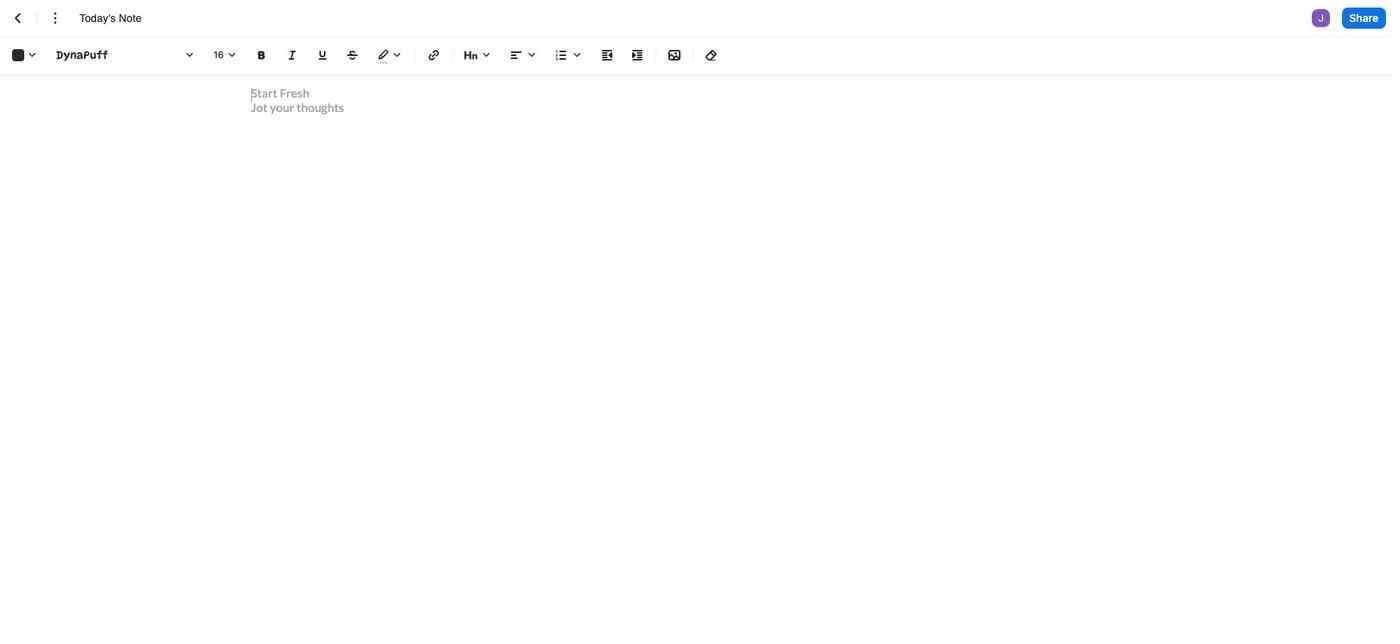 Task type: vqa. For each thing, say whether or not it's contained in the screenshot.
Insert Image
yes



Task type: describe. For each thing, give the bounding box(es) containing it.
underline image
[[314, 46, 332, 64]]

link image
[[425, 46, 443, 64]]

increase indent image
[[629, 46, 647, 64]]

share
[[1350, 11, 1379, 24]]

jacob simon image
[[1312, 9, 1330, 27]]

decrease indent image
[[598, 46, 616, 64]]

bold image
[[253, 46, 271, 64]]

clear style image
[[703, 46, 721, 64]]

16
[[214, 49, 224, 61]]

16 button
[[207, 43, 244, 67]]

more image
[[46, 9, 64, 27]]

italic image
[[283, 46, 301, 64]]

strikethrough image
[[344, 46, 362, 64]]

dynapuff
[[56, 48, 108, 61]]

all notes image
[[9, 9, 27, 27]]



Task type: locate. For each thing, give the bounding box(es) containing it.
share button
[[1342, 8, 1387, 29]]

dynapuff button
[[50, 43, 201, 67]]

None text field
[[80, 11, 158, 26]]

insert image image
[[666, 46, 684, 64]]



